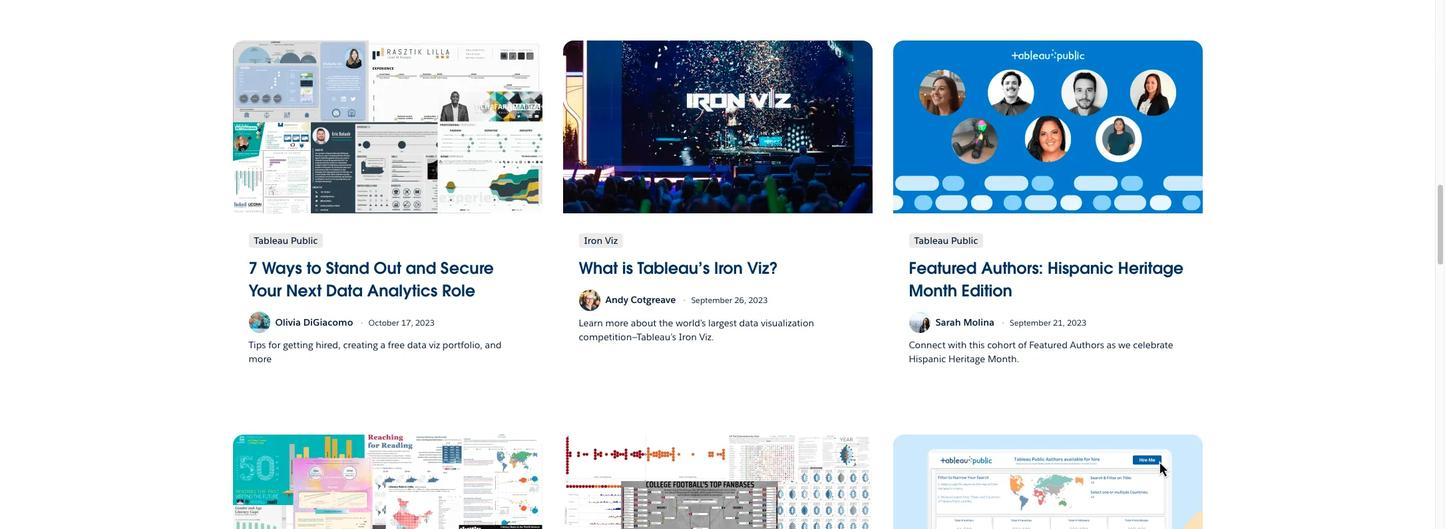 Task type: describe. For each thing, give the bounding box(es) containing it.
viz
[[605, 235, 618, 247]]

what is tableau's iron viz?
[[579, 258, 778, 279]]

sarah
[[936, 317, 961, 329]]

october 17, 2023
[[368, 318, 435, 328]]

as
[[1107, 340, 1116, 352]]

about
[[631, 317, 657, 329]]

21,
[[1053, 318, 1065, 328]]

tips for getting hired, creating a free data viz portfolio, and more
[[249, 340, 502, 366]]

secure
[[441, 258, 494, 279]]

featured authors: hispanic heritage month edition link
[[909, 258, 1186, 302]]

molina
[[963, 317, 994, 329]]

2 horizontal spatial iron
[[714, 258, 743, 279]]

data
[[326, 281, 363, 301]]

0 vertical spatial iron
[[584, 235, 603, 247]]

september 26, 2023
[[691, 296, 768, 306]]

cotgreave
[[631, 294, 676, 306]]

public for ways
[[291, 235, 318, 247]]

17,
[[401, 318, 413, 328]]

digiacomo
[[303, 317, 353, 329]]

26,
[[734, 296, 746, 306]]

tableau for 7
[[254, 235, 288, 247]]

we
[[1118, 340, 1131, 352]]

cohort
[[987, 340, 1016, 352]]

olivia digiacomo
[[275, 317, 353, 329]]

data inside the tips for getting hired, creating a free data viz portfolio, and more
[[407, 340, 427, 352]]

heritage inside connect with this cohort of featured authors as we celebrate hispanic heritage month.
[[949, 354, 985, 366]]

andy cotgreave
[[605, 294, 676, 306]]

what is tableau's iron viz? link
[[579, 258, 856, 280]]

celebrate
[[1133, 340, 1173, 352]]

competition—tableau's
[[579, 331, 676, 343]]

for
[[268, 340, 281, 352]]

2023 for iron
[[748, 296, 768, 306]]

creating
[[343, 340, 378, 352]]

cards element
[[233, 41, 1202, 530]]

tableau for featured
[[914, 235, 949, 247]]

to
[[306, 258, 321, 279]]

stand
[[326, 258, 369, 279]]

next
[[286, 281, 322, 301]]

public for authors:
[[951, 235, 978, 247]]

viz.
[[699, 331, 714, 343]]

this
[[969, 340, 985, 352]]

7 ways to stand out and secure your next data analytics role link
[[249, 258, 526, 302]]

the
[[659, 317, 673, 329]]

largest
[[708, 317, 737, 329]]

september 21, 2023
[[1010, 318, 1086, 328]]

tips
[[249, 340, 266, 352]]

month.
[[988, 354, 1019, 366]]

world's
[[676, 317, 706, 329]]



Task type: vqa. For each thing, say whether or not it's contained in the screenshot.


Task type: locate. For each thing, give the bounding box(es) containing it.
1 public from the left
[[291, 235, 318, 247]]

and
[[406, 258, 436, 279], [485, 340, 502, 352]]

iron up september 26, 2023
[[714, 258, 743, 279]]

learn
[[579, 317, 603, 329]]

your
[[249, 281, 282, 301]]

tableau public for authors:
[[914, 235, 978, 247]]

0 vertical spatial more
[[605, 317, 628, 329]]

iron down world's
[[679, 331, 697, 343]]

1 vertical spatial iron
[[714, 258, 743, 279]]

data
[[739, 317, 758, 329], [407, 340, 427, 352]]

more up competition—tableau's
[[605, 317, 628, 329]]

olivia
[[275, 317, 301, 329]]

featured inside connect with this cohort of featured authors as we celebrate hispanic heritage month.
[[1029, 340, 1068, 352]]

portfolio,
[[443, 340, 483, 352]]

1 tableau public from the left
[[254, 235, 318, 247]]

tableau up ways
[[254, 235, 288, 247]]

andy
[[605, 294, 628, 306]]

1 vertical spatial featured
[[1029, 340, 1068, 352]]

7
[[249, 258, 258, 279]]

2023
[[748, 296, 768, 306], [415, 318, 435, 328], [1067, 318, 1086, 328]]

featured up month
[[909, 258, 977, 279]]

hired,
[[316, 340, 341, 352]]

ways
[[262, 258, 302, 279]]

more down tips
[[249, 354, 272, 366]]

viz?
[[747, 258, 778, 279]]

0 horizontal spatial tableau public
[[254, 235, 318, 247]]

2 public from the left
[[951, 235, 978, 247]]

connect with this cohort of featured authors as we celebrate hispanic heritage month.
[[909, 340, 1173, 366]]

tableau
[[254, 235, 288, 247], [914, 235, 949, 247]]

1 tableau from the left
[[254, 235, 288, 247]]

0 vertical spatial featured
[[909, 258, 977, 279]]

2023 for stand
[[415, 318, 435, 328]]

tableau public up ways
[[254, 235, 318, 247]]

hispanic down connect
[[909, 354, 946, 366]]

featured inside featured authors: hispanic heritage month edition
[[909, 258, 977, 279]]

1 horizontal spatial september
[[1010, 318, 1051, 328]]

october
[[368, 318, 399, 328]]

1 horizontal spatial and
[[485, 340, 502, 352]]

0 vertical spatial heritage
[[1118, 258, 1184, 279]]

with
[[948, 340, 967, 352]]

0 vertical spatial hispanic
[[1048, 258, 1114, 279]]

tableau public for ways
[[254, 235, 318, 247]]

connect
[[909, 340, 946, 352]]

0 horizontal spatial iron
[[584, 235, 603, 247]]

public
[[291, 235, 318, 247], [951, 235, 978, 247]]

september for hispanic
[[1010, 318, 1051, 328]]

tableau public
[[254, 235, 318, 247], [914, 235, 978, 247]]

iron left viz
[[584, 235, 603, 247]]

1 vertical spatial heritage
[[949, 354, 985, 366]]

2 tableau from the left
[[914, 235, 949, 247]]

0 vertical spatial and
[[406, 258, 436, 279]]

analytics
[[367, 281, 438, 301]]

out
[[374, 258, 401, 279]]

heritage
[[1118, 258, 1184, 279], [949, 354, 985, 366]]

tableau public up month
[[914, 235, 978, 247]]

data down 26,
[[739, 317, 758, 329]]

0 horizontal spatial heritage
[[949, 354, 985, 366]]

hispanic inside connect with this cohort of featured authors as we celebrate hispanic heritage month.
[[909, 354, 946, 366]]

2023 for heritage
[[1067, 318, 1086, 328]]

public up to
[[291, 235, 318, 247]]

1 horizontal spatial tableau public
[[914, 235, 978, 247]]

0 horizontal spatial september
[[691, 296, 732, 306]]

1 vertical spatial data
[[407, 340, 427, 352]]

authors
[[1070, 340, 1104, 352]]

free
[[388, 340, 405, 352]]

getting
[[283, 340, 313, 352]]

edition
[[962, 281, 1012, 301]]

more
[[605, 317, 628, 329], [249, 354, 272, 366]]

data inside learn more about the world's largest data visualization competition—tableau's iron viz.
[[739, 317, 758, 329]]

0 horizontal spatial featured
[[909, 258, 977, 279]]

month
[[909, 281, 957, 301]]

and right portfolio,
[[485, 340, 502, 352]]

0 vertical spatial september
[[691, 296, 732, 306]]

september for tableau's
[[691, 296, 732, 306]]

featured down 'september 21, 2023' in the right bottom of the page
[[1029, 340, 1068, 352]]

of
[[1018, 340, 1027, 352]]

1 horizontal spatial more
[[605, 317, 628, 329]]

2023 right 21,
[[1067, 318, 1086, 328]]

1 horizontal spatial featured
[[1029, 340, 1068, 352]]

featured
[[909, 258, 977, 279], [1029, 340, 1068, 352]]

0 horizontal spatial more
[[249, 354, 272, 366]]

0 horizontal spatial and
[[406, 258, 436, 279]]

1 horizontal spatial hispanic
[[1048, 258, 1114, 279]]

is
[[622, 258, 633, 279]]

sarah molina
[[936, 317, 994, 329]]

1 vertical spatial september
[[1010, 318, 1051, 328]]

1 vertical spatial and
[[485, 340, 502, 352]]

september up of
[[1010, 318, 1051, 328]]

learn more about the world's largest data visualization competition—tableau's iron viz.
[[579, 317, 814, 343]]

tableau up month
[[914, 235, 949, 247]]

1 horizontal spatial tableau
[[914, 235, 949, 247]]

public up edition
[[951, 235, 978, 247]]

1 horizontal spatial iron
[[679, 331, 697, 343]]

what
[[579, 258, 618, 279]]

1 vertical spatial more
[[249, 354, 272, 366]]

1 horizontal spatial heritage
[[1118, 258, 1184, 279]]

more inside learn more about the world's largest data visualization competition—tableau's iron viz.
[[605, 317, 628, 329]]

iron inside learn more about the world's largest data visualization competition—tableau's iron viz.
[[679, 331, 697, 343]]

hispanic inside featured authors: hispanic heritage month edition
[[1048, 258, 1114, 279]]

september
[[691, 296, 732, 306], [1010, 318, 1051, 328]]

2 tableau public from the left
[[914, 235, 978, 247]]

0 horizontal spatial data
[[407, 340, 427, 352]]

viz
[[429, 340, 440, 352]]

iron viz
[[584, 235, 618, 247]]

1 horizontal spatial public
[[951, 235, 978, 247]]

2023 right 17,
[[415, 318, 435, 328]]

authors:
[[981, 258, 1043, 279]]

hispanic
[[1048, 258, 1114, 279], [909, 354, 946, 366]]

visualization
[[761, 317, 814, 329]]

more inside the tips for getting hired, creating a free data viz portfolio, and more
[[249, 354, 272, 366]]

featured authors: hispanic heritage month edition
[[909, 258, 1184, 301]]

0 horizontal spatial 2023
[[415, 318, 435, 328]]

1 horizontal spatial data
[[739, 317, 758, 329]]

and up 'analytics'
[[406, 258, 436, 279]]

2 vertical spatial iron
[[679, 331, 697, 343]]

0 horizontal spatial public
[[291, 235, 318, 247]]

0 vertical spatial data
[[739, 317, 758, 329]]

september up largest at bottom
[[691, 296, 732, 306]]

7 ways to stand out and secure your next data analytics role
[[249, 258, 494, 301]]

iron
[[584, 235, 603, 247], [714, 258, 743, 279], [679, 331, 697, 343]]

heritage inside featured authors: hispanic heritage month edition
[[1118, 258, 1184, 279]]

hispanic up 21,
[[1048, 258, 1114, 279]]

data left viz
[[407, 340, 427, 352]]

tableau's
[[637, 258, 710, 279]]

and inside 7 ways to stand out and secure your next data analytics role
[[406, 258, 436, 279]]

0 horizontal spatial hispanic
[[909, 354, 946, 366]]

0 horizontal spatial tableau
[[254, 235, 288, 247]]

1 vertical spatial hispanic
[[909, 354, 946, 366]]

2 horizontal spatial 2023
[[1067, 318, 1086, 328]]

role
[[442, 281, 475, 301]]

and inside the tips for getting hired, creating a free data viz portfolio, and more
[[485, 340, 502, 352]]

2023 right 26,
[[748, 296, 768, 306]]

1 horizontal spatial 2023
[[748, 296, 768, 306]]

a
[[380, 340, 386, 352]]



